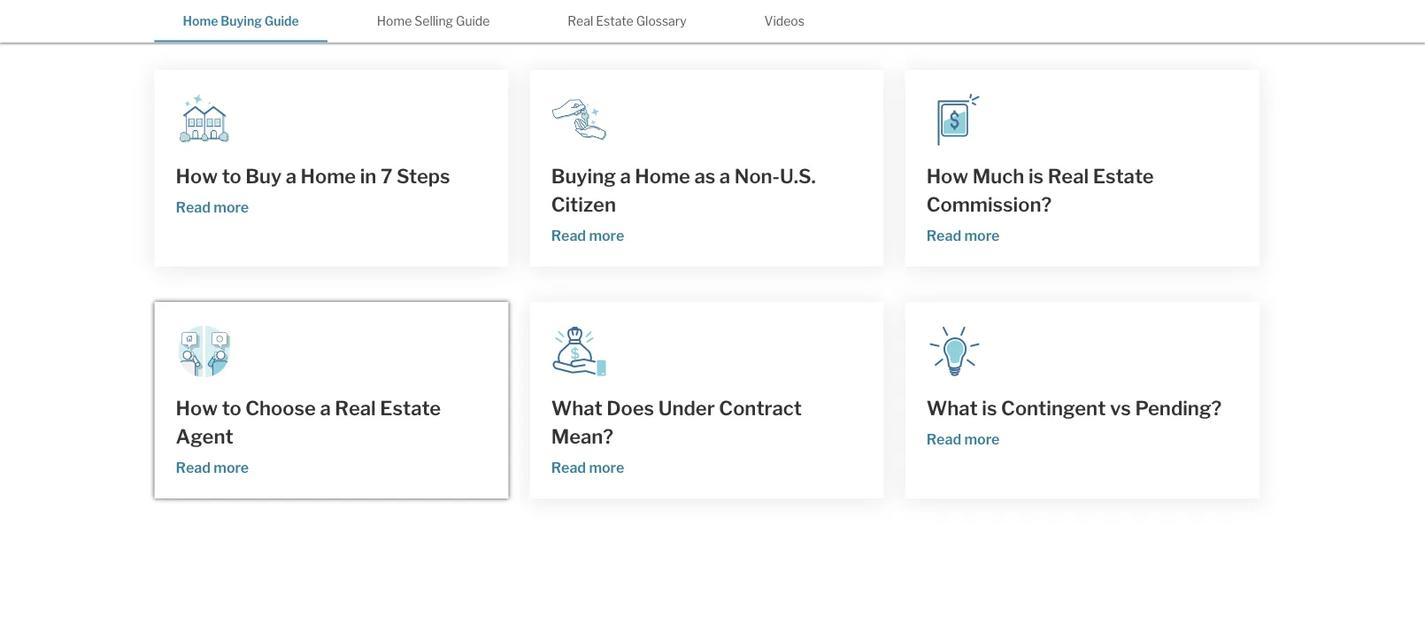 Task type: vqa. For each thing, say whether or not it's contained in the screenshot.
Rent ▾
no



Task type: describe. For each thing, give the bounding box(es) containing it.
read more for buying a home as a non-u.s. citizen
[[551, 227, 625, 244]]

glossary
[[636, 14, 687, 29]]

choose
[[246, 396, 316, 420]]

videos link
[[736, 0, 833, 40]]

what does under contract mean? link
[[551, 394, 863, 451]]

videos
[[765, 14, 805, 29]]

as
[[695, 164, 716, 188]]

read more for how to buy a home in 7 steps
[[176, 198, 249, 216]]

home inside buying a home as a non-u.s. citizen
[[635, 164, 691, 188]]

home inside home selling guide link
[[377, 14, 412, 29]]

agent
[[176, 425, 233, 449]]

read more for what does under contract mean?
[[551, 459, 625, 476]]

guide for home buying guide
[[265, 14, 299, 29]]

read for what is contingent vs pending?
[[927, 430, 962, 448]]

read for how much is real estate commission?
[[927, 227, 962, 244]]

home selling guide link
[[349, 0, 518, 40]]

contingent
[[1002, 396, 1106, 420]]

home buying guide
[[183, 14, 299, 29]]

what does under contract mean?
[[551, 396, 802, 449]]

more for is
[[965, 227, 1000, 244]]

how much is real estate commission? link
[[927, 162, 1239, 219]]

to for buy
[[222, 164, 241, 188]]

0 horizontal spatial buying
[[221, 14, 262, 29]]

real estate glossary link
[[540, 0, 715, 40]]

estate inside how to choose a real estate agent
[[380, 396, 441, 420]]

keys changing hands image
[[551, 91, 608, 148]]

under
[[659, 396, 715, 420]]

real inside real estate glossary link
[[568, 14, 594, 29]]

home inside 'how to buy a home in 7 steps' link
[[301, 164, 356, 188]]

read for what does under contract mean?
[[551, 459, 586, 476]]

estate inside how much is real estate commission?
[[1093, 164, 1154, 188]]

1 vertical spatial is
[[982, 396, 998, 420]]

a left as
[[620, 164, 631, 188]]

how to buy a home in 7 steps
[[176, 164, 450, 188]]

a right as
[[720, 164, 731, 188]]

home buying guide link
[[155, 0, 327, 40]]

a bag of money image
[[551, 323, 608, 380]]

how for how to choose a real estate agent
[[176, 396, 218, 420]]

how to choose a real estate agent
[[176, 396, 441, 449]]

more for choose
[[214, 459, 249, 476]]

real inside how much is real estate commission?
[[1048, 164, 1089, 188]]

read more for how much is real estate commission?
[[927, 227, 1000, 244]]

a lightbulb image
[[927, 323, 984, 380]]

what for what is contingent vs pending?
[[927, 396, 978, 420]]

home inside home buying guide link
[[183, 14, 218, 29]]

how to choose a real estate agent link
[[176, 394, 488, 451]]

read for how to choose a real estate agent
[[176, 459, 211, 476]]

read more for what is contingent vs pending?
[[927, 430, 1000, 448]]

mean?
[[551, 425, 614, 449]]

7
[[381, 164, 393, 188]]



Task type: locate. For each thing, give the bounding box(es) containing it.
1 what from the left
[[551, 396, 603, 420]]

how inside how to choose a real estate agent
[[176, 396, 218, 420]]

buying a home as a non-u.s. citizen
[[551, 164, 816, 217]]

real inside how to choose a real estate agent
[[335, 396, 376, 420]]

to for choose
[[222, 396, 241, 420]]

1 horizontal spatial real
[[568, 14, 594, 29]]

commission?
[[927, 193, 1052, 217]]

home selling guide
[[377, 14, 490, 29]]

to
[[222, 164, 241, 188], [222, 396, 241, 420]]

read
[[176, 198, 211, 216], [551, 227, 586, 244], [927, 227, 962, 244], [927, 430, 962, 448], [176, 459, 211, 476], [551, 459, 586, 476]]

1 vertical spatial buying
[[551, 164, 616, 188]]

1 vertical spatial to
[[222, 396, 241, 420]]

real right choose
[[335, 396, 376, 420]]

a inside how to choose a real estate agent
[[320, 396, 331, 420]]

2 to from the top
[[222, 396, 241, 420]]

to up agent
[[222, 396, 241, 420]]

how inside how much is real estate commission?
[[927, 164, 969, 188]]

2 what from the left
[[927, 396, 978, 420]]

more for under
[[589, 459, 625, 476]]

does
[[607, 396, 655, 420]]

in
[[360, 164, 377, 188]]

1 vertical spatial estate
[[1093, 164, 1154, 188]]

buying
[[221, 14, 262, 29], [551, 164, 616, 188]]

read more down mean?
[[551, 459, 625, 476]]

how for how much is real estate commission?
[[927, 164, 969, 188]]

0 horizontal spatial guide
[[265, 14, 299, 29]]

is left contingent
[[982, 396, 998, 420]]

0 horizontal spatial real
[[335, 396, 376, 420]]

1 horizontal spatial buying
[[551, 164, 616, 188]]

2 horizontal spatial estate
[[1093, 164, 1154, 188]]

0 vertical spatial real
[[568, 14, 594, 29]]

is
[[1029, 164, 1044, 188], [982, 396, 998, 420]]

a right buy
[[286, 164, 297, 188]]

read down the a lightbulb image
[[927, 430, 962, 448]]

is inside how much is real estate commission?
[[1029, 164, 1044, 188]]

what inside what does under contract mean?
[[551, 396, 603, 420]]

0 horizontal spatial estate
[[380, 396, 441, 420]]

read more for how to choose a real estate agent
[[176, 459, 249, 476]]

estate
[[596, 14, 634, 29], [1093, 164, 1154, 188], [380, 396, 441, 420]]

more
[[214, 198, 249, 216], [589, 227, 625, 244], [965, 227, 1000, 244], [965, 430, 1000, 448], [214, 459, 249, 476], [589, 459, 625, 476]]

how to buy a home in 7 steps link
[[176, 162, 488, 190]]

contract
[[719, 396, 802, 420]]

read down citizen
[[551, 227, 586, 244]]

1 guide from the left
[[265, 14, 299, 29]]

1 horizontal spatial is
[[1029, 164, 1044, 188]]

how
[[176, 164, 218, 188], [927, 164, 969, 188], [176, 396, 218, 420]]

2 horizontal spatial real
[[1048, 164, 1089, 188]]

steps
[[397, 164, 450, 188]]

what for what does under contract mean?
[[551, 396, 603, 420]]

a right choose
[[320, 396, 331, 420]]

u.s.
[[780, 164, 816, 188]]

read down mean?
[[551, 459, 586, 476]]

what is contingent vs pending?
[[927, 396, 1222, 420]]

illustration of a yard sign image
[[927, 91, 984, 148]]

non-
[[735, 164, 780, 188]]

estate inside real estate glossary link
[[596, 14, 634, 29]]

2 vertical spatial estate
[[380, 396, 441, 420]]

read for how to buy a home in 7 steps
[[176, 198, 211, 216]]

0 vertical spatial estate
[[596, 14, 634, 29]]

how up agent
[[176, 396, 218, 420]]

0 vertical spatial buying
[[221, 14, 262, 29]]

2 vertical spatial real
[[335, 396, 376, 420]]

buying a home as a non-u.s. citizen link
[[551, 162, 863, 219]]

vs
[[1110, 396, 1132, 420]]

real right much
[[1048, 164, 1089, 188]]

how down illustration of a house image
[[176, 164, 218, 188]]

how up the commission?
[[927, 164, 969, 188]]

read more
[[176, 198, 249, 216], [551, 227, 625, 244], [927, 227, 1000, 244], [927, 430, 1000, 448], [176, 459, 249, 476], [551, 459, 625, 476]]

1 to from the top
[[222, 164, 241, 188]]

illustration of a house image
[[176, 91, 233, 148]]

a real estate agent talking to a client image
[[176, 323, 233, 380]]

read more down citizen
[[551, 227, 625, 244]]

0 vertical spatial is
[[1029, 164, 1044, 188]]

read more down the commission?
[[927, 227, 1000, 244]]

read more down agent
[[176, 459, 249, 476]]

real estate glossary
[[568, 14, 687, 29]]

is right much
[[1029, 164, 1044, 188]]

buying inside buying a home as a non-u.s. citizen
[[551, 164, 616, 188]]

to inside how to choose a real estate agent
[[222, 396, 241, 420]]

how for how to buy a home in 7 steps
[[176, 164, 218, 188]]

how much is real estate commission?
[[927, 164, 1154, 217]]

1 horizontal spatial what
[[927, 396, 978, 420]]

read more down the a lightbulb image
[[927, 430, 1000, 448]]

much
[[973, 164, 1025, 188]]

real left glossary
[[568, 14, 594, 29]]

0 horizontal spatial is
[[982, 396, 998, 420]]

0 horizontal spatial what
[[551, 396, 603, 420]]

selling
[[415, 14, 453, 29]]

real
[[568, 14, 594, 29], [1048, 164, 1089, 188], [335, 396, 376, 420]]

read down the commission?
[[927, 227, 962, 244]]

1 horizontal spatial guide
[[456, 14, 490, 29]]

pending?
[[1136, 396, 1222, 420]]

read down agent
[[176, 459, 211, 476]]

read more down buy
[[176, 198, 249, 216]]

what up mean?
[[551, 396, 603, 420]]

buy
[[246, 164, 282, 188]]

2 guide from the left
[[456, 14, 490, 29]]

a
[[286, 164, 297, 188], [620, 164, 631, 188], [720, 164, 731, 188], [320, 396, 331, 420]]

guide
[[265, 14, 299, 29], [456, 14, 490, 29]]

to left buy
[[222, 164, 241, 188]]

read for buying a home as a non-u.s. citizen
[[551, 227, 586, 244]]

read down illustration of a house image
[[176, 198, 211, 216]]

home
[[183, 14, 218, 29], [377, 14, 412, 29], [301, 164, 356, 188], [635, 164, 691, 188]]

citizen
[[551, 193, 616, 217]]

what
[[551, 396, 603, 420], [927, 396, 978, 420]]

more for contingent
[[965, 430, 1000, 448]]

guide for home selling guide
[[456, 14, 490, 29]]

what down the a lightbulb image
[[927, 396, 978, 420]]

1 horizontal spatial estate
[[596, 14, 634, 29]]

1 vertical spatial real
[[1048, 164, 1089, 188]]

what is contingent vs pending? link
[[927, 394, 1239, 422]]

more for home
[[589, 227, 625, 244]]

more for buy
[[214, 198, 249, 216]]

0 vertical spatial to
[[222, 164, 241, 188]]



